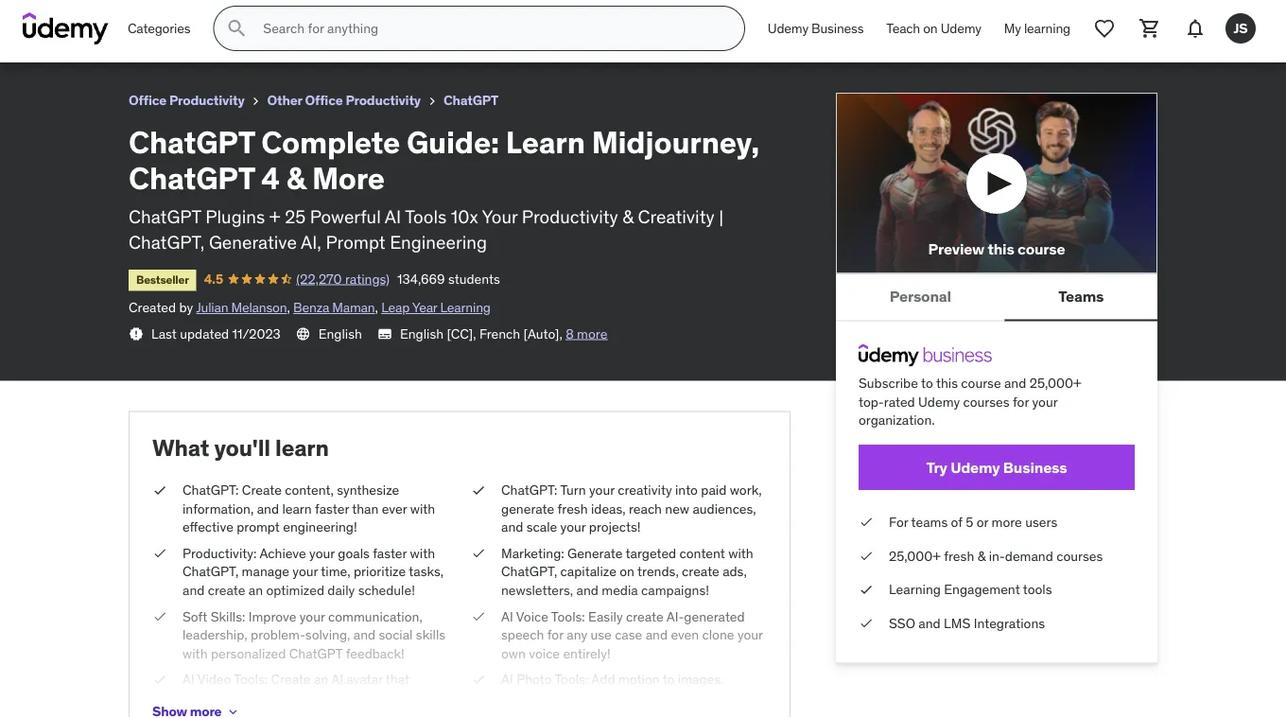Task type: vqa. For each thing, say whether or not it's contained in the screenshot.
targeted
yes



Task type: locate. For each thing, give the bounding box(es) containing it.
this down udemy business image
[[936, 375, 958, 392]]

productivity inside "link"
[[346, 92, 421, 109]]

avatar
[[347, 671, 383, 688]]

faster up prioritize
[[373, 545, 407, 562]]

wishlist image
[[1094, 17, 1116, 40]]

faster up the engineering!
[[315, 500, 349, 517]]

office right 'other'
[[305, 92, 343, 109]]

with up ads,
[[729, 545, 754, 562]]

1 office from the left
[[129, 92, 167, 109]]

to up image
[[663, 671, 675, 688]]

an down manage
[[249, 582, 263, 599]]

and down that at bottom
[[404, 689, 426, 706]]

0 vertical spatial 4
[[405, 8, 414, 27]]

with up tasks,
[[410, 545, 435, 562]]

ratings) left submit search image in the left of the page
[[181, 33, 225, 50]]

create up skills:
[[208, 582, 245, 599]]

1 vertical spatial an
[[314, 671, 328, 688]]

your inside 'ai voice tools: easily create ai-generated speech for any use case and even clone your own voice entirely!'
[[738, 626, 763, 643]]

guide: down chatgpt link
[[407, 123, 499, 161]]

chatgpt: inside chatgpt: create content, synthesize information, and learn faster than ever with effective prompt engineering!
[[183, 481, 239, 498]]

and inside productivity: achieve your goals faster with chatgpt, manage your time, prioritize tasks, and create an optimized daily schedule!
[[183, 582, 205, 599]]

ai-
[[667, 608, 684, 625]]

0 horizontal spatial (22,270
[[132, 33, 177, 50]]

xsmall image for productivity: achieve your goals faster with chatgpt, manage your time, prioritize tasks, and create an optimized daily schedule!
[[152, 544, 167, 563]]

1 horizontal spatial complete
[[261, 123, 400, 161]]

1 vertical spatial faster
[[373, 545, 407, 562]]

1 horizontal spatial to
[[921, 375, 933, 392]]

create inside the marketing: generate targeted content with chatgpt, capitalize on trends, create ads, newsletters, and media campaigns!
[[682, 563, 720, 580]]

chatgpt: for chatgpt: turn your creativity into paid work, generate fresh ideas, reach new audiences, and scale your projects!
[[501, 481, 558, 498]]

0 horizontal spatial faster
[[315, 500, 349, 517]]

ai left tools
[[385, 205, 401, 228]]

for inside subscribe to this course and 25,000+ top‑rated udemy courses for your organization.
[[1013, 393, 1029, 410]]

xsmall image
[[152, 481, 167, 499], [471, 481, 486, 499], [471, 544, 486, 563], [859, 547, 874, 565], [152, 607, 167, 626], [471, 607, 486, 626], [859, 614, 874, 633], [152, 670, 167, 689], [471, 670, 486, 689], [225, 704, 241, 718]]

2 english from the left
[[400, 325, 444, 342]]

students up leap year learning link
[[448, 270, 500, 287]]

Search for anything text field
[[260, 12, 722, 45]]

0 vertical spatial guide:
[[156, 8, 203, 27]]

and up the prompt
[[257, 500, 279, 517]]

submit search image
[[225, 17, 248, 40]]

chatgpt
[[15, 8, 79, 27], [338, 8, 402, 27], [444, 92, 499, 109], [129, 123, 255, 161], [129, 159, 255, 197], [129, 205, 201, 228], [289, 645, 343, 662]]

synthesize
[[337, 481, 399, 498]]

and up "try udemy business"
[[1005, 375, 1027, 392]]

students up 'other'
[[284, 33, 336, 50]]

subscribe to this course and 25,000+ top‑rated udemy courses for your organization.
[[859, 375, 1082, 429]]

0 vertical spatial for
[[1013, 393, 1029, 410]]

js
[[1234, 20, 1248, 37]]

0 horizontal spatial more
[[312, 159, 385, 197]]

0 horizontal spatial an
[[249, 582, 263, 599]]

faster inside chatgpt: create content, synthesize information, and learn faster than ever with effective prompt engineering!
[[315, 500, 349, 517]]

0 horizontal spatial course
[[961, 375, 1001, 392]]

students
[[284, 33, 336, 50], [448, 270, 500, 287]]

learn up the your at the top left
[[506, 123, 585, 161]]

0 vertical spatial (22,270 ratings)
[[132, 33, 225, 50]]

course inside button
[[1018, 239, 1066, 258]]

2 chatgpt: from the left
[[501, 481, 558, 498]]

this inside button
[[988, 239, 1015, 258]]

1 vertical spatial for
[[548, 626, 564, 643]]

english down 'year'
[[400, 325, 444, 342]]

chatgpt: create content, synthesize information, and learn faster than ever with effective prompt engineering!
[[183, 481, 435, 535]]

english down benza maman link
[[319, 325, 362, 342]]

0 vertical spatial more
[[577, 325, 608, 342]]

2 office from the left
[[305, 92, 343, 109]]

0 horizontal spatial generate
[[227, 708, 281, 718]]

25,000+ inside subscribe to this course and 25,000+ top‑rated udemy courses for your organization.
[[1030, 375, 1082, 392]]

course language image
[[296, 326, 311, 341]]

xsmall image for soft skills: improve your communication, leadership, problem-solving, and social skills with personalized chatgpt feedback!
[[152, 607, 167, 626]]

chatgpt, inside the marketing: generate targeted content with chatgpt, capitalize on trends, create ads, newsletters, and media campaigns!
[[501, 563, 557, 580]]

generate inside chatgpt: turn your creativity into paid work, generate fresh ideas, reach new audiences, and scale your projects!
[[501, 500, 555, 517]]

learn inside chatgpt complete guide: learn midjourney, chatgpt 4 & more chatgpt plugins + 25 powerful ai tools 10x your productivity & creativity | chatgpt, generative ai, prompt engineering
[[506, 123, 585, 161]]

to down udemy business image
[[921, 375, 933, 392]]

learn right the categories
[[206, 8, 246, 27]]

courses right the 'demand'
[[1057, 547, 1103, 564]]

your
[[1033, 393, 1058, 410], [589, 481, 615, 498], [561, 518, 586, 535], [309, 545, 335, 562], [293, 563, 318, 580], [300, 608, 325, 625], [738, 626, 763, 643]]

ai left video
[[183, 671, 195, 688]]

chatgpt complete guide: learn midjourney, chatgpt 4 & more chatgpt plugins + 25 powerful ai tools 10x your productivity & creativity | chatgpt, generative ai, prompt engineering
[[129, 123, 760, 253]]

guide: for chatgpt complete guide: learn midjourney, chatgpt 4 & more
[[156, 8, 203, 27]]

fresh down turn
[[558, 500, 588, 517]]

ai down own
[[501, 671, 513, 688]]

xsmall image for 25,000+ fresh & in-demand courses
[[859, 547, 874, 565]]

with down leadership,
[[183, 645, 208, 662]]

and right aesthetics,
[[735, 689, 757, 706]]

manage
[[242, 563, 289, 580]]

more right or
[[992, 513, 1022, 530]]

and up soft
[[183, 582, 205, 599]]

engineering!
[[283, 518, 357, 535]]

0 horizontal spatial on
[[620, 563, 635, 580]]

1 vertical spatial learn
[[282, 500, 312, 517]]

learning engagement tools
[[889, 581, 1053, 598]]

time,
[[321, 563, 351, 580]]

enhance
[[574, 689, 625, 706]]

0 vertical spatial more
[[431, 8, 468, 27]]

easily
[[589, 608, 623, 625]]

benza
[[293, 299, 329, 316]]

social
[[379, 626, 413, 643], [284, 708, 318, 718]]

chatgpt complete guide: learn midjourney, chatgpt 4 & more
[[15, 8, 468, 27]]

and down capitalize
[[577, 582, 599, 599]]

guide: inside chatgpt complete guide: learn midjourney, chatgpt 4 & more chatgpt plugins + 25 powerful ai tools 10x your productivity & creativity | chatgpt, generative ai, prompt engineering
[[407, 123, 499, 161]]

, left benza
[[287, 299, 290, 316]]

1 horizontal spatial courses
[[1057, 547, 1103, 564]]

faster inside productivity: achieve your goals faster with chatgpt, manage your time, prioritize tasks, and create an optimized daily schedule!
[[373, 545, 407, 562]]

134,669 down chatgpt complete guide: learn midjourney, chatgpt 4 & more
[[233, 33, 281, 50]]

chatgpt, down 'productivity:'
[[183, 563, 239, 580]]

in-
[[989, 547, 1005, 564]]

tools: inside ai video tools: create an ai avatar that transforms scripts into presentations and quickly generate social media content!
[[234, 671, 268, 688]]

chatgpt: turn your creativity into paid work, generate fresh ideas, reach new audiences, and scale your projects!
[[501, 481, 762, 535]]

midjourney, right submit search image in the left of the page
[[250, 8, 335, 27]]

and inside the marketing: generate targeted content with chatgpt, capitalize on trends, create ads, newsletters, and media campaigns!
[[577, 582, 599, 599]]

and left scale
[[501, 518, 523, 535]]

ai up speech
[[501, 608, 513, 625]]

1 vertical spatial on
[[620, 563, 635, 580]]

1 vertical spatial course
[[961, 375, 1001, 392]]

melanson
[[231, 299, 287, 316]]

chatgpt: for chatgpt: create content, synthesize information, and learn faster than ever with effective prompt engineering!
[[183, 481, 239, 498]]

4.5 left categories dropdown button
[[91, 33, 110, 50]]

1 vertical spatial students
[[448, 270, 500, 287]]

an up presentations
[[314, 671, 328, 688]]

create down dynamically
[[501, 708, 539, 718]]

try udemy business link
[[859, 445, 1135, 490]]

xsmall image for learning engagement tools
[[859, 580, 874, 599]]

0 vertical spatial on
[[924, 20, 938, 37]]

social inside soft skills: improve your communication, leadership, problem-solving, and social skills with personalized chatgpt feedback!
[[379, 626, 413, 643]]

for up voice
[[548, 626, 564, 643]]

(22,270 up benza
[[296, 270, 342, 287]]

0 vertical spatial 134,669
[[233, 33, 281, 50]]

course
[[1018, 239, 1066, 258], [961, 375, 1001, 392]]

0 vertical spatial ratings)
[[181, 33, 225, 50]]

1 horizontal spatial 25,000+
[[1030, 375, 1082, 392]]

motion
[[619, 671, 660, 688]]

25,000+ down "teams" button
[[1030, 375, 1082, 392]]

1 horizontal spatial more
[[992, 513, 1022, 530]]

more inside chatgpt complete guide: learn midjourney, chatgpt 4 & more chatgpt plugins + 25 powerful ai tools 10x your productivity & creativity | chatgpt, generative ai, prompt engineering
[[312, 159, 385, 197]]

learn up content,
[[275, 434, 329, 462]]

1 horizontal spatial this
[[988, 239, 1015, 258]]

0 horizontal spatial more
[[577, 325, 608, 342]]

1 horizontal spatial social
[[379, 626, 413, 643]]

25,000+ down teams
[[889, 547, 941, 564]]

1 vertical spatial media
[[321, 708, 357, 718]]

0 horizontal spatial midjourney,
[[250, 8, 335, 27]]

1 vertical spatial midjourney,
[[592, 123, 760, 161]]

categories button
[[116, 6, 202, 51]]

and up 'feedback!'
[[354, 626, 376, 643]]

business left teach
[[812, 20, 864, 37]]

business up users
[[1004, 458, 1068, 477]]

4.5 up julian
[[204, 270, 223, 287]]

0 vertical spatial bestseller
[[23, 35, 75, 50]]

1 horizontal spatial ,
[[375, 299, 378, 316]]

create up the prompt
[[242, 481, 282, 498]]

prompt
[[326, 230, 386, 253]]

your up ideas,
[[589, 481, 615, 498]]

tools: up any
[[551, 608, 585, 625]]

media up easily
[[602, 582, 638, 599]]

0 horizontal spatial students
[[284, 33, 336, 50]]

complete
[[82, 8, 152, 27], [261, 123, 400, 161]]

ai video tools: create an ai avatar that transforms scripts into presentations and quickly generate social media content!
[[183, 671, 426, 718]]

learning up [cc], french
[[440, 299, 491, 316]]

learn
[[206, 8, 246, 27], [506, 123, 585, 161]]

learning up sso
[[889, 581, 941, 598]]

ai inside "ai photo tools: add motion to images, dynamically enhance image aesthetics, and create custom images in bulk!"
[[501, 671, 513, 688]]

course down udemy business image
[[961, 375, 1001, 392]]

0 horizontal spatial 4
[[261, 159, 280, 197]]

25,000+
[[1030, 375, 1082, 392], [889, 547, 941, 564]]

4.5
[[91, 33, 110, 50], [204, 270, 223, 287]]

generate up scale
[[501, 500, 555, 517]]

create up 'scripts'
[[271, 671, 311, 688]]

0 vertical spatial media
[[602, 582, 638, 599]]

create inside productivity: achieve your goals faster with chatgpt, manage your time, prioritize tasks, and create an optimized daily schedule!
[[208, 582, 245, 599]]

1 horizontal spatial into
[[675, 481, 698, 498]]

0 vertical spatial into
[[675, 481, 698, 498]]

created
[[129, 299, 176, 316]]

on down targeted
[[620, 563, 635, 580]]

voice
[[516, 608, 549, 625]]

0 horizontal spatial media
[[321, 708, 357, 718]]

social inside ai video tools: create an ai avatar that transforms scripts into presentations and quickly generate social media content!
[[284, 708, 318, 718]]

midjourney, up creativity
[[592, 123, 760, 161]]

1 horizontal spatial media
[[602, 582, 638, 599]]

images
[[589, 708, 632, 718]]

you'll
[[214, 434, 271, 462]]

1 english from the left
[[319, 325, 362, 342]]

0 vertical spatial course
[[1018, 239, 1066, 258]]

0 vertical spatial learning
[[440, 299, 491, 316]]

1 horizontal spatial for
[[1013, 393, 1029, 410]]

0 horizontal spatial into
[[293, 689, 316, 706]]

solving,
[[305, 626, 350, 643]]

udemy business image
[[859, 344, 992, 367]]

1 vertical spatial guide:
[[407, 123, 499, 161]]

into right 'scripts'
[[293, 689, 316, 706]]

generate inside ai video tools: create an ai avatar that transforms scripts into presentations and quickly generate social media content!
[[227, 708, 281, 718]]

0 horizontal spatial bestseller
[[23, 35, 75, 50]]

8
[[566, 325, 574, 342]]

on inside the marketing: generate targeted content with chatgpt, capitalize on trends, create ads, newsletters, and media campaigns!
[[620, 563, 635, 580]]

office
[[129, 92, 167, 109], [305, 92, 343, 109]]

1 horizontal spatial learning
[[889, 581, 941, 598]]

your right "clone"
[[738, 626, 763, 643]]

and inside subscribe to this course and 25,000+ top‑rated udemy courses for your organization.
[[1005, 375, 1027, 392]]

(22,270
[[132, 33, 177, 50], [296, 270, 342, 287]]

english
[[319, 325, 362, 342], [400, 325, 444, 342]]

my learning
[[1004, 20, 1071, 37]]

and down ai-
[[646, 626, 668, 643]]

0 horizontal spatial business
[[812, 20, 864, 37]]

1 horizontal spatial business
[[1004, 458, 1068, 477]]

1 chatgpt: from the left
[[183, 481, 239, 498]]

1 horizontal spatial faster
[[373, 545, 407, 562]]

your right scale
[[561, 518, 586, 535]]

xsmall image for sso and lms integrations
[[859, 614, 874, 633]]

4 for chatgpt complete guide: learn midjourney, chatgpt 4 & more chatgpt plugins + 25 powerful ai tools 10x your productivity & creativity | chatgpt, generative ai, prompt engineering
[[261, 159, 280, 197]]

xsmall image for last updated 11/2023
[[129, 326, 144, 341]]

0 vertical spatial to
[[921, 375, 933, 392]]

xsmall image for chatgpt: turn your creativity into paid work, generate fresh ideas, reach new audiences, and scale your projects!
[[471, 481, 486, 499]]

complete for chatgpt complete guide: learn midjourney, chatgpt 4 & more
[[82, 8, 152, 27]]

1 vertical spatial 4
[[261, 159, 280, 197]]

personalized
[[211, 645, 286, 662]]

julian
[[196, 299, 228, 316]]

an inside productivity: achieve your goals faster with chatgpt, manage your time, prioritize tasks, and create an optimized daily schedule!
[[249, 582, 263, 599]]

more for or
[[992, 513, 1022, 530]]

chatgpt, down marketing:
[[501, 563, 557, 580]]

0 vertical spatial learn
[[206, 8, 246, 27]]

1 vertical spatial into
[[293, 689, 316, 706]]

your up "try udemy business"
[[1033, 393, 1058, 410]]

(22,270 ratings) up office productivity
[[132, 33, 225, 50]]

chatgpt: inside chatgpt: turn your creativity into paid work, generate fresh ideas, reach new audiences, and scale your projects!
[[501, 481, 558, 498]]

learn for chatgpt complete guide: learn midjourney, chatgpt 4 & more
[[206, 8, 246, 27]]

your
[[482, 205, 518, 228]]

, left leap
[[375, 299, 378, 316]]

teach on udemy
[[887, 20, 982, 37]]

on right teach
[[924, 20, 938, 37]]

134,669 students up leap year learning link
[[397, 270, 500, 287]]

2 horizontal spatial productivity
[[522, 205, 618, 228]]

capitalize
[[561, 563, 617, 580]]

preview this course button
[[836, 93, 1158, 274]]

goals
[[338, 545, 370, 562]]

social down 'scripts'
[[284, 708, 318, 718]]

productivity right the your at the top left
[[522, 205, 618, 228]]

midjourney, for chatgpt complete guide: learn midjourney, chatgpt 4 & more
[[250, 8, 335, 27]]

create up case
[[626, 608, 664, 625]]

create inside chatgpt: create content, synthesize information, and learn faster than ever with effective prompt engineering!
[[242, 481, 282, 498]]

xsmall image for ai voice tools: easily create ai-generated speech for any use case and even clone your own voice entirely!
[[471, 607, 486, 626]]

more
[[431, 8, 468, 27], [312, 159, 385, 197]]

chatgpt, up created
[[129, 230, 205, 253]]

, left 8
[[560, 325, 563, 342]]

this right preview
[[988, 239, 1015, 258]]

and inside soft skills: improve your communication, leadership, problem-solving, and social skills with personalized chatgpt feedback!
[[354, 626, 376, 643]]

ai inside 'ai voice tools: easily create ai-generated speech for any use case and even clone your own voice entirely!'
[[501, 608, 513, 625]]

1 vertical spatial learn
[[506, 123, 585, 161]]

course up teams
[[1018, 239, 1066, 258]]

0 horizontal spatial complete
[[82, 8, 152, 27]]

for up "try udemy business"
[[1013, 393, 1029, 410]]

targeted
[[626, 545, 677, 562]]

(22,270 up office productivity
[[132, 33, 177, 50]]

other office productivity
[[267, 92, 421, 109]]

1 horizontal spatial more
[[431, 8, 468, 27]]

1 vertical spatial generate
[[227, 708, 281, 718]]

1 horizontal spatial english
[[400, 325, 444, 342]]

teach
[[887, 20, 921, 37]]

social down communication,
[[379, 626, 413, 643]]

midjourney, inside chatgpt complete guide: learn midjourney, chatgpt 4 & more chatgpt plugins + 25 powerful ai tools 10x your productivity & creativity | chatgpt, generative ai, prompt engineering
[[592, 123, 760, 161]]

productivity left chatgpt link
[[346, 92, 421, 109]]

1 horizontal spatial fresh
[[944, 547, 975, 564]]

guide: left submit search image in the left of the page
[[156, 8, 203, 27]]

fresh down of
[[944, 547, 975, 564]]

tools: down personalized on the bottom of the page
[[234, 671, 268, 688]]

0 horizontal spatial english
[[319, 325, 362, 342]]

0 vertical spatial an
[[249, 582, 263, 599]]

0 vertical spatial (22,270
[[132, 33, 177, 50]]

course inside subscribe to this course and 25,000+ top‑rated udemy courses for your organization.
[[961, 375, 1001, 392]]

by
[[179, 299, 193, 316]]

ai voice tools: easily create ai-generated speech for any use case and even clone your own voice entirely!
[[501, 608, 763, 662]]

134,669 students
[[233, 33, 336, 50], [397, 270, 500, 287]]

tools: inside 'ai voice tools: easily create ai-generated speech for any use case and even clone your own voice entirely!'
[[551, 608, 585, 625]]

integrations
[[974, 614, 1045, 631]]

marketing:
[[501, 545, 565, 562]]

&
[[418, 8, 427, 27], [286, 159, 306, 197], [623, 205, 634, 228], [978, 547, 986, 564]]

media down presentations
[[321, 708, 357, 718]]

ratings) up maman
[[345, 270, 390, 287]]

create down content
[[682, 563, 720, 580]]

1 vertical spatial (22,270
[[296, 270, 342, 287]]

tab list containing personal
[[836, 274, 1158, 321]]

chatgpt: up scale
[[501, 481, 558, 498]]

134,669 up 'year'
[[397, 270, 445, 287]]

skills
[[416, 626, 446, 643]]

1 horizontal spatial office
[[305, 92, 343, 109]]

0 vertical spatial 4.5
[[91, 33, 110, 50]]

this inside subscribe to this course and 25,000+ top‑rated udemy courses for your organization.
[[936, 375, 958, 392]]

1 vertical spatial this
[[936, 375, 958, 392]]

1 vertical spatial fresh
[[944, 547, 975, 564]]

productivity left 'other'
[[169, 92, 245, 109]]

more
[[577, 325, 608, 342], [992, 513, 1022, 530]]

xsmall image for ai photo tools: add motion to images, dynamically enhance image aesthetics, and create custom images in bulk!
[[471, 670, 486, 689]]

an
[[249, 582, 263, 599], [314, 671, 328, 688]]

0 vertical spatial this
[[988, 239, 1015, 258]]

0 vertical spatial midjourney,
[[250, 8, 335, 27]]

tools: inside "ai photo tools: add motion to images, dynamically enhance image aesthetics, and create custom images in bulk!"
[[555, 671, 589, 688]]

0 horizontal spatial for
[[548, 626, 564, 643]]

xsmall image
[[248, 94, 264, 109], [425, 94, 440, 109], [129, 326, 144, 341], [859, 513, 874, 531], [152, 544, 167, 563], [859, 580, 874, 599]]

ai left avatar
[[331, 671, 343, 688]]

0 horizontal spatial 25,000+
[[889, 547, 941, 564]]

(22,270 ratings) up benza maman link
[[296, 270, 390, 287]]

any
[[567, 626, 588, 643]]

1 horizontal spatial 4
[[405, 8, 414, 27]]

more up powerful
[[312, 159, 385, 197]]

1 horizontal spatial guide:
[[407, 123, 499, 161]]

more right 8
[[577, 325, 608, 342]]

1 horizontal spatial midjourney,
[[592, 123, 760, 161]]

teach on udemy link
[[875, 6, 993, 51]]

ai inside chatgpt complete guide: learn midjourney, chatgpt 4 & more chatgpt plugins + 25 powerful ai tools 10x your productivity & creativity | chatgpt, generative ai, prompt engineering
[[385, 205, 401, 228]]

teams
[[912, 513, 948, 530]]

preview
[[929, 239, 985, 258]]

tab list
[[836, 274, 1158, 321]]

guide: for chatgpt complete guide: learn midjourney, chatgpt 4 & more chatgpt plugins + 25 powerful ai tools 10x your productivity & creativity | chatgpt, generative ai, prompt engineering
[[407, 123, 499, 161]]

closed captions image
[[377, 326, 393, 341]]

1 vertical spatial more
[[312, 159, 385, 197]]

1 vertical spatial (22,270 ratings)
[[296, 270, 390, 287]]

1 vertical spatial social
[[284, 708, 318, 718]]

1 vertical spatial create
[[271, 671, 311, 688]]

try
[[927, 458, 948, 477]]

+
[[269, 205, 281, 228]]

speech
[[501, 626, 544, 643]]

midjourney, for chatgpt complete guide: learn midjourney, chatgpt 4 & more chatgpt plugins + 25 powerful ai tools 10x your productivity & creativity | chatgpt, generative ai, prompt engineering
[[592, 123, 760, 161]]

create
[[242, 481, 282, 498], [271, 671, 311, 688]]

0 vertical spatial courses
[[964, 393, 1010, 410]]

0 horizontal spatial learn
[[206, 8, 246, 27]]

your up "solving," on the left bottom
[[300, 608, 325, 625]]

0 horizontal spatial chatgpt:
[[183, 481, 239, 498]]

to
[[921, 375, 933, 392], [663, 671, 675, 688]]

complete inside chatgpt complete guide: learn midjourney, chatgpt 4 & more chatgpt plugins + 25 powerful ai tools 10x your productivity & creativity | chatgpt, generative ai, prompt engineering
[[261, 123, 400, 161]]

organization.
[[859, 412, 935, 429]]

0 horizontal spatial social
[[284, 708, 318, 718]]

ai for ai photo tools: add motion to images, dynamically enhance image aesthetics, and create custom images in bulk!
[[501, 671, 513, 688]]

into up new
[[675, 481, 698, 498]]

with inside productivity: achieve your goals faster with chatgpt, manage your time, prioritize tasks, and create an optimized daily schedule!
[[410, 545, 435, 562]]

marketing: generate targeted content with chatgpt, capitalize on trends, create ads, newsletters, and media campaigns!
[[501, 545, 754, 599]]

1 horizontal spatial 4.5
[[204, 270, 223, 287]]

more for chatgpt complete guide: learn midjourney, chatgpt 4 & more
[[431, 8, 468, 27]]

udemy inside subscribe to this course and 25,000+ top‑rated udemy courses for your organization.
[[919, 393, 960, 410]]

and inside 'ai voice tools: easily create ai-generated speech for any use case and even clone your own voice entirely!'
[[646, 626, 668, 643]]

learn down content,
[[282, 500, 312, 517]]

productivity
[[169, 92, 245, 109], [346, 92, 421, 109], [522, 205, 618, 228]]

and inside "ai photo tools: add motion to images, dynamically enhance image aesthetics, and create custom images in bulk!"
[[735, 689, 757, 706]]

4 inside chatgpt complete guide: learn midjourney, chatgpt 4 & more chatgpt plugins + 25 powerful ai tools 10x your productivity & creativity | chatgpt, generative ai, prompt engineering
[[261, 159, 280, 197]]



Task type: describe. For each thing, give the bounding box(es) containing it.
reach
[[629, 500, 662, 517]]

and inside ai video tools: create an ai avatar that transforms scripts into presentations and quickly generate social media content!
[[404, 689, 426, 706]]

content,
[[285, 481, 334, 498]]

scripts
[[250, 689, 290, 706]]

ai for ai video tools: create an ai avatar that transforms scripts into presentations and quickly generate social media content!
[[183, 671, 195, 688]]

presentations
[[319, 689, 401, 706]]

11/2023
[[232, 325, 281, 342]]

my learning link
[[993, 6, 1082, 51]]

chatgpt link
[[444, 89, 499, 113]]

productivity: achieve your goals faster with chatgpt, manage your time, prioritize tasks, and create an optimized daily schedule!
[[183, 545, 444, 599]]

complete for chatgpt complete guide: learn midjourney, chatgpt 4 & more chatgpt plugins + 25 powerful ai tools 10x your productivity & creativity | chatgpt, generative ai, prompt engineering
[[261, 123, 400, 161]]

try udemy business
[[927, 458, 1068, 477]]

what you'll learn
[[152, 434, 329, 462]]

julian melanson link
[[196, 299, 287, 316]]

tasks,
[[409, 563, 444, 580]]

2 horizontal spatial ,
[[560, 325, 563, 342]]

tools: for enhance
[[555, 671, 589, 688]]

other office productivity link
[[267, 89, 421, 113]]

xsmall image for chatgpt: create content, synthesize information, and learn faster than ever with effective prompt engineering!
[[152, 481, 167, 499]]

create inside "ai photo tools: add motion to images, dynamically enhance image aesthetics, and create custom images in bulk!"
[[501, 708, 539, 718]]

xsmall image for marketing: generate targeted content with chatgpt, capitalize on trends, create ads, newsletters, and media campaigns!
[[471, 544, 486, 563]]

aesthetics,
[[667, 689, 732, 706]]

learn inside chatgpt: create content, synthesize information, and learn faster than ever with effective prompt engineering!
[[282, 500, 312, 517]]

or
[[977, 513, 989, 530]]

and right sso
[[919, 614, 941, 631]]

maman
[[332, 299, 375, 316]]

scale
[[527, 518, 557, 535]]

effective
[[183, 518, 234, 535]]

paid
[[701, 481, 727, 498]]

top‑rated
[[859, 393, 915, 410]]

notifications image
[[1184, 17, 1207, 40]]

add
[[592, 671, 615, 688]]

your inside subscribe to this course and 25,000+ top‑rated udemy courses for your organization.
[[1033, 393, 1058, 410]]

for inside 'ai voice tools: easily create ai-generated speech for any use case and even clone your own voice entirely!'
[[548, 626, 564, 643]]

powerful
[[310, 205, 381, 228]]

0 horizontal spatial ,
[[287, 299, 290, 316]]

chatgpt, inside chatgpt complete guide: learn midjourney, chatgpt 4 & more chatgpt plugins + 25 powerful ai tools 10x your productivity & creativity | chatgpt, generative ai, prompt engineering
[[129, 230, 205, 253]]

more for 8
[[577, 325, 608, 342]]

media inside the marketing: generate targeted content with chatgpt, capitalize on trends, create ads, newsletters, and media campaigns!
[[602, 582, 638, 599]]

1 horizontal spatial (22,270 ratings)
[[296, 270, 390, 287]]

updated
[[180, 325, 229, 342]]

generate
[[568, 545, 623, 562]]

creativity
[[638, 205, 715, 228]]

0 vertical spatial 134,669 students
[[233, 33, 336, 50]]

1 horizontal spatial 134,669
[[397, 270, 445, 287]]

ideas,
[[591, 500, 626, 517]]

your up optimized
[[293, 563, 318, 580]]

generated
[[684, 608, 745, 625]]

with inside the marketing: generate targeted content with chatgpt, capitalize on trends, create ads, newsletters, and media campaigns!
[[729, 545, 754, 562]]

ai for ai voice tools: easily create ai-generated speech for any use case and even clone your own voice entirely!
[[501, 608, 513, 625]]

into inside chatgpt: turn your creativity into paid work, generate fresh ideas, reach new audiences, and scale your projects!
[[675, 481, 698, 498]]

to inside subscribe to this course and 25,000+ top‑rated udemy courses for your organization.
[[921, 375, 933, 392]]

prioritize
[[354, 563, 406, 580]]

1 vertical spatial ratings)
[[345, 270, 390, 287]]

content!
[[361, 708, 410, 718]]

0 horizontal spatial ratings)
[[181, 33, 225, 50]]

in
[[635, 708, 646, 718]]

0 vertical spatial learn
[[275, 434, 329, 462]]

chatgpt, inside productivity: achieve your goals faster with chatgpt, manage your time, prioritize tasks, and create an optimized daily schedule!
[[183, 563, 239, 580]]

leap
[[381, 299, 410, 316]]

even
[[671, 626, 699, 643]]

js link
[[1218, 6, 1264, 51]]

1 horizontal spatial on
[[924, 20, 938, 37]]

more for chatgpt complete guide: learn midjourney, chatgpt 4 & more chatgpt plugins + 25 powerful ai tools 10x your productivity & creativity | chatgpt, generative ai, prompt engineering
[[312, 159, 385, 197]]

tools: for for
[[551, 608, 585, 625]]

of
[[951, 513, 963, 530]]

year
[[412, 299, 437, 316]]

your up time,
[[309, 545, 335, 562]]

last
[[151, 325, 177, 342]]

creativity
[[618, 481, 672, 498]]

photo
[[517, 671, 552, 688]]

0 horizontal spatial productivity
[[169, 92, 245, 109]]

prompt
[[237, 518, 280, 535]]

fresh inside chatgpt: turn your creativity into paid work, generate fresh ideas, reach new audiences, and scale your projects!
[[558, 500, 588, 517]]

personal button
[[836, 274, 1005, 319]]

create inside 'ai voice tools: easily create ai-generated speech for any use case and even clone your own voice entirely!'
[[626, 608, 664, 625]]

0 vertical spatial students
[[284, 33, 336, 50]]

audiences,
[[693, 500, 757, 517]]

soft
[[183, 608, 208, 625]]

my
[[1004, 20, 1021, 37]]

information,
[[183, 500, 254, 517]]

feedback!
[[346, 645, 405, 662]]

bulk!
[[649, 708, 678, 718]]

turn
[[560, 481, 586, 498]]

1 vertical spatial courses
[[1057, 547, 1103, 564]]

chatgpt inside soft skills: improve your communication, leadership, problem-solving, and social skills with personalized chatgpt feedback!
[[289, 645, 343, 662]]

subscribe
[[859, 375, 918, 392]]

your inside soft skills: improve your communication, leadership, problem-solving, and social skills with personalized chatgpt feedback!
[[300, 608, 325, 625]]

1 vertical spatial learning
[[889, 581, 941, 598]]

tools
[[1023, 581, 1053, 598]]

4 for chatgpt complete guide: learn midjourney, chatgpt 4 & more
[[405, 8, 414, 27]]

xsmall image for ai video tools: create an ai avatar that transforms scripts into presentations and quickly generate social media content!
[[152, 670, 167, 689]]

udemy image
[[23, 12, 109, 45]]

with inside chatgpt: create content, synthesize information, and learn faster than ever with effective prompt engineering!
[[410, 500, 435, 517]]

leadership,
[[183, 626, 248, 643]]

0 horizontal spatial learning
[[440, 299, 491, 316]]

engagement
[[944, 581, 1020, 598]]

english for english [cc], french [auto] , 8 more
[[400, 325, 444, 342]]

dynamically
[[501, 689, 571, 706]]

plugins
[[206, 205, 265, 228]]

learning
[[1024, 20, 1071, 37]]

into inside ai video tools: create an ai avatar that transforms scripts into presentations and quickly generate social media content!
[[293, 689, 316, 706]]

custom
[[542, 708, 586, 718]]

english [cc], french [auto] , 8 more
[[400, 325, 608, 342]]

shopping cart with 0 items image
[[1139, 17, 1162, 40]]

categories
[[128, 20, 190, 37]]

that
[[386, 671, 410, 688]]

english for english
[[319, 325, 362, 342]]

learn for chatgpt complete guide: learn midjourney, chatgpt 4 & more chatgpt plugins + 25 powerful ai tools 10x your productivity & creativity | chatgpt, generative ai, prompt engineering
[[506, 123, 585, 161]]

productivity:
[[183, 545, 257, 562]]

0 horizontal spatial (22,270 ratings)
[[132, 33, 225, 50]]

office productivity link
[[129, 89, 245, 113]]

create inside ai video tools: create an ai avatar that transforms scripts into presentations and quickly generate social media content!
[[271, 671, 311, 688]]

optimized
[[266, 582, 324, 599]]

clone
[[702, 626, 735, 643]]

work,
[[730, 481, 762, 498]]

users
[[1026, 513, 1058, 530]]

tools: for transforms
[[234, 671, 268, 688]]

0 vertical spatial business
[[812, 20, 864, 37]]

images,
[[678, 671, 724, 688]]

xsmall image for for teams of 5 or more users
[[859, 513, 874, 531]]

5
[[966, 513, 974, 530]]

transforms
[[183, 689, 247, 706]]

ads,
[[723, 563, 747, 580]]

tools
[[405, 205, 447, 228]]

case
[[615, 626, 643, 643]]

media inside ai video tools: create an ai avatar that transforms scripts into presentations and quickly generate social media content!
[[321, 708, 357, 718]]

preview this course
[[929, 239, 1066, 258]]

trends,
[[638, 563, 679, 580]]

0 horizontal spatial 134,669
[[233, 33, 281, 50]]

to inside "ai photo tools: add motion to images, dynamically enhance image aesthetics, and create custom images in bulk!"
[[663, 671, 675, 688]]

skills:
[[211, 608, 245, 625]]

1 horizontal spatial bestseller
[[136, 272, 189, 287]]

sso
[[889, 614, 916, 631]]

created by julian melanson , benza maman , leap year learning
[[129, 299, 491, 316]]

courses inside subscribe to this course and 25,000+ top‑rated udemy courses for your organization.
[[964, 393, 1010, 410]]

and inside chatgpt: create content, synthesize information, and learn faster than ever with effective prompt engineering!
[[257, 500, 279, 517]]

an inside ai video tools: create an ai avatar that transforms scripts into presentations and quickly generate social media content!
[[314, 671, 328, 688]]

udemy business link
[[757, 6, 875, 51]]

ai photo tools: add motion to images, dynamically enhance image aesthetics, and create custom images in bulk!
[[501, 671, 757, 718]]

daily
[[328, 582, 355, 599]]

1 horizontal spatial 134,669 students
[[397, 270, 500, 287]]

and inside chatgpt: turn your creativity into paid work, generate fresh ideas, reach new audiences, and scale your projects!
[[501, 518, 523, 535]]

teams
[[1059, 286, 1104, 306]]

|
[[719, 205, 724, 228]]

1 horizontal spatial (22,270
[[296, 270, 342, 287]]

1 vertical spatial business
[[1004, 458, 1068, 477]]

campaigns!
[[641, 582, 709, 599]]

office inside 'other office productivity' "link"
[[305, 92, 343, 109]]

office inside office productivity link
[[129, 92, 167, 109]]

productivity inside chatgpt complete guide: learn midjourney, chatgpt 4 & more chatgpt plugins + 25 powerful ai tools 10x your productivity & creativity | chatgpt, generative ai, prompt engineering
[[522, 205, 618, 228]]

1 horizontal spatial students
[[448, 270, 500, 287]]

last updated 11/2023
[[151, 325, 281, 342]]

with inside soft skills: improve your communication, leadership, problem-solving, and social skills with personalized chatgpt feedback!
[[183, 645, 208, 662]]



